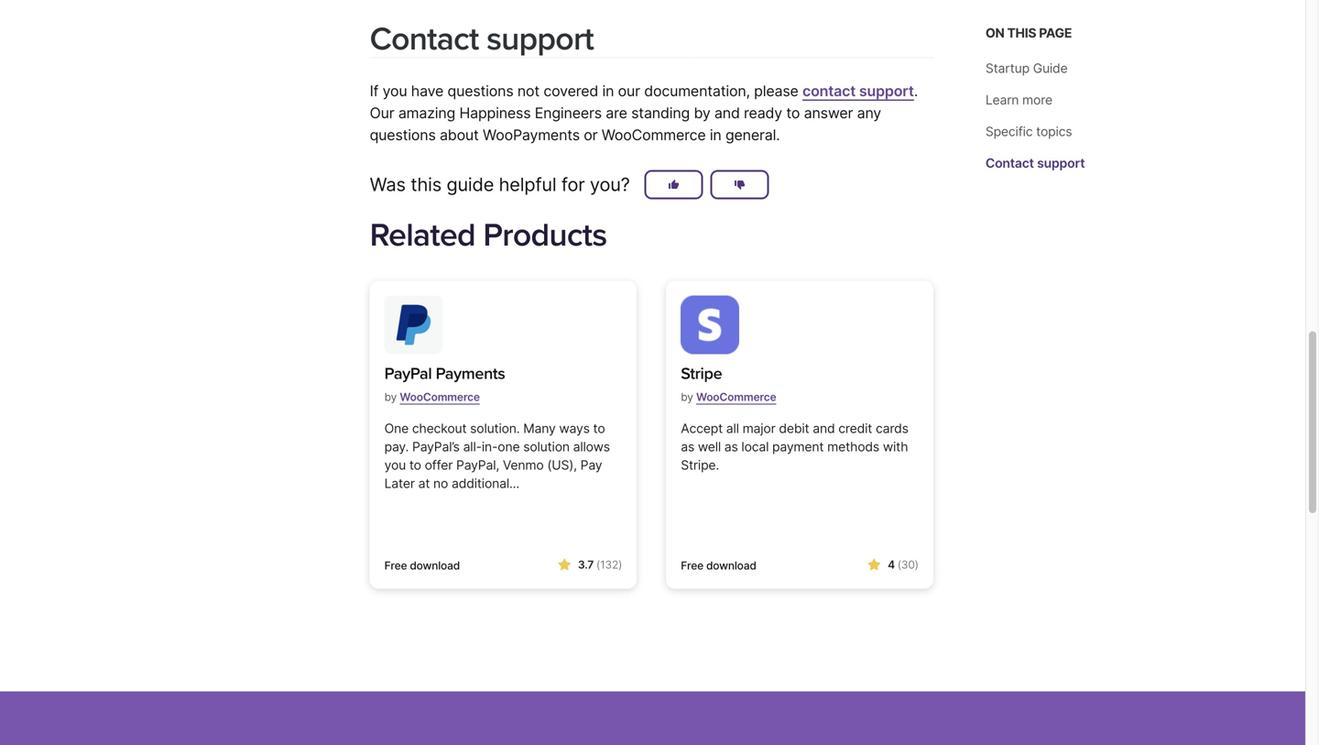 Task type: locate. For each thing, give the bounding box(es) containing it.
1 horizontal spatial and
[[813, 421, 835, 436]]

download
[[410, 559, 460, 572], [707, 559, 757, 572]]

0 horizontal spatial woocommerce link
[[400, 383, 480, 411]]

free down later
[[385, 559, 407, 572]]

contact
[[803, 82, 856, 100]]

by down documentation,
[[694, 104, 711, 122]]

vote down image
[[735, 179, 746, 191]]

1 vertical spatial contact support
[[986, 155, 1086, 171]]

as down 'all'
[[725, 439, 738, 455]]

for
[[562, 173, 585, 196]]

0 horizontal spatial )
[[619, 558, 623, 572]]

0 vertical spatial contact support
[[370, 20, 594, 59]]

well
[[698, 439, 721, 455]]

contact support link
[[370, 20, 594, 59], [986, 155, 1086, 171]]

support for contact support link to the left
[[487, 20, 594, 59]]

free for payments
[[385, 559, 407, 572]]

contact support
[[370, 20, 594, 59], [986, 155, 1086, 171]]

by
[[694, 104, 711, 122], [385, 391, 397, 404], [681, 391, 694, 404]]

you right if
[[383, 82, 407, 100]]

woocommerce inside the . our amazing happiness engineers are standing by and ready to answer any questions about woopayments or woocommerce in general.
[[602, 126, 706, 144]]

support up not
[[487, 20, 594, 59]]

debit
[[779, 421, 810, 436]]

contact support for contact support link to the right
[[986, 155, 1086, 171]]

have
[[411, 82, 444, 100]]

0 horizontal spatial questions
[[370, 126, 436, 144]]

2 horizontal spatial support
[[1038, 155, 1086, 171]]

woocommerce link
[[400, 383, 480, 411], [697, 383, 777, 411]]

1 download from the left
[[410, 559, 460, 572]]

contact support down specific topics
[[986, 155, 1086, 171]]

startup guide
[[986, 60, 1068, 76]]

woocommerce link up checkout in the left bottom of the page
[[400, 383, 480, 411]]

1 vertical spatial contact support link
[[986, 155, 1086, 171]]

1 woocommerce link from the left
[[400, 383, 480, 411]]

standing
[[632, 104, 690, 122]]

to
[[787, 104, 800, 122], [594, 421, 605, 436], [410, 457, 421, 473]]

this for on
[[1008, 25, 1037, 41]]

2 ( from the left
[[898, 558, 902, 572]]

this
[[1008, 25, 1037, 41], [411, 173, 442, 196]]

0 horizontal spatial contact
[[370, 20, 479, 59]]

free
[[385, 559, 407, 572], [681, 559, 704, 572]]

happiness
[[460, 104, 531, 122]]

vote up image
[[669, 179, 680, 191]]

1 horizontal spatial this
[[1008, 25, 1037, 41]]

woocommerce link up 'all'
[[697, 383, 777, 411]]

our
[[618, 82, 641, 100]]

was this guide helpful for you?
[[370, 173, 630, 196]]

0 vertical spatial in
[[603, 82, 614, 100]]

1 vertical spatial you
[[385, 457, 406, 473]]

to inside the . our amazing happiness engineers are standing by and ready to answer any questions about woopayments or woocommerce in general.
[[787, 104, 800, 122]]

in left general.
[[710, 126, 722, 144]]

0 vertical spatial contact support link
[[370, 20, 594, 59]]

paypal payments link
[[385, 362, 505, 386]]

by down stripe
[[681, 391, 694, 404]]

woocommerce
[[602, 126, 706, 144], [400, 391, 480, 404], [697, 391, 777, 404]]

to down please
[[787, 104, 800, 122]]

1 vertical spatial contact
[[986, 155, 1035, 171]]

132
[[600, 558, 619, 572]]

support up any
[[860, 82, 915, 100]]

1 horizontal spatial in
[[710, 126, 722, 144]]

contact up have
[[370, 20, 479, 59]]

2 ) from the left
[[915, 558, 919, 572]]

and inside accept all major debit and credit cards as well as local payment methods with stripe.
[[813, 421, 835, 436]]

not
[[518, 82, 540, 100]]

contact support up not
[[370, 20, 594, 59]]

1 vertical spatial and
[[813, 421, 835, 436]]

0 horizontal spatial to
[[410, 457, 421, 473]]

support for contact support link to the right
[[1038, 155, 1086, 171]]

contact support link up not
[[370, 20, 594, 59]]

0 horizontal spatial (
[[597, 558, 600, 572]]

engineers
[[535, 104, 602, 122]]

1 vertical spatial this
[[411, 173, 442, 196]]

1 vertical spatial to
[[594, 421, 605, 436]]

woocommerce down standing
[[602, 126, 706, 144]]

woocommerce down paypal payments link
[[400, 391, 480, 404]]

pay
[[581, 457, 603, 473]]

2 vertical spatial to
[[410, 457, 421, 473]]

offer
[[425, 457, 453, 473]]

.
[[915, 82, 918, 100]]

support down topics on the right top of the page
[[1038, 155, 1086, 171]]

and up general.
[[715, 104, 740, 122]]

3.7 ( 132 )
[[578, 558, 623, 572]]

0 horizontal spatial download
[[410, 559, 460, 572]]

( for stripe
[[898, 558, 902, 572]]

2 free from the left
[[681, 559, 704, 572]]

woocommerce link for paypal
[[400, 383, 480, 411]]

paypal payments by woocommerce
[[385, 364, 505, 404]]

our
[[370, 104, 395, 122]]

questions
[[448, 82, 514, 100], [370, 126, 436, 144]]

1 ( from the left
[[597, 558, 600, 572]]

1 vertical spatial questions
[[370, 126, 436, 144]]

2 vertical spatial support
[[1038, 155, 1086, 171]]

( right 3.7
[[597, 558, 600, 572]]

1 horizontal spatial contact support
[[986, 155, 1086, 171]]

0 horizontal spatial and
[[715, 104, 740, 122]]

1 horizontal spatial as
[[725, 439, 738, 455]]

1 free from the left
[[385, 559, 407, 572]]

0 horizontal spatial support
[[487, 20, 594, 59]]

0 vertical spatial contact
[[370, 20, 479, 59]]

in left our at left top
[[603, 82, 614, 100]]

0 horizontal spatial contact support
[[370, 20, 594, 59]]

solution
[[524, 439, 570, 455]]

1 vertical spatial support
[[860, 82, 915, 100]]

) right 4
[[915, 558, 919, 572]]

any
[[858, 104, 882, 122]]

you inside one checkout solution. many ways to pay. paypal's all-in-one solution allows you to offer paypal, venmo (us), pay later at no additional...
[[385, 457, 406, 473]]

to up allows
[[594, 421, 605, 436]]

1 horizontal spatial free
[[681, 559, 704, 572]]

2 woocommerce link from the left
[[697, 383, 777, 411]]

questions inside the . our amazing happiness engineers are standing by and ready to answer any questions about woopayments or woocommerce in general.
[[370, 126, 436, 144]]

1 horizontal spatial contact support link
[[986, 155, 1086, 171]]

one
[[498, 439, 520, 455]]

this for was
[[411, 173, 442, 196]]

questions up happiness
[[448, 82, 514, 100]]

1 horizontal spatial woocommerce link
[[697, 383, 777, 411]]

with
[[883, 439, 909, 455]]

contact support link down specific topics
[[986, 155, 1086, 171]]

in inside the . our amazing happiness engineers are standing by and ready to answer any questions about woopayments or woocommerce in general.
[[710, 126, 722, 144]]

0 vertical spatial this
[[1008, 25, 1037, 41]]

contact
[[370, 20, 479, 59], [986, 155, 1035, 171]]

to up at
[[410, 457, 421, 473]]

0 vertical spatial and
[[715, 104, 740, 122]]

by inside paypal payments by woocommerce
[[385, 391, 397, 404]]

all
[[727, 421, 740, 436]]

1 horizontal spatial )
[[915, 558, 919, 572]]

0 horizontal spatial this
[[411, 173, 442, 196]]

0 vertical spatial to
[[787, 104, 800, 122]]

2 free download from the left
[[681, 559, 757, 572]]

in
[[603, 82, 614, 100], [710, 126, 722, 144]]

1 ) from the left
[[619, 558, 623, 572]]

1 horizontal spatial free download
[[681, 559, 757, 572]]

topics
[[1037, 124, 1073, 139]]

cards
[[876, 421, 909, 436]]

0 horizontal spatial free
[[385, 559, 407, 572]]

2 horizontal spatial by
[[694, 104, 711, 122]]

this right was
[[411, 173, 442, 196]]

1 vertical spatial in
[[710, 126, 722, 144]]

questions down our
[[370, 126, 436, 144]]

4 ( 30 )
[[888, 558, 919, 572]]

1 horizontal spatial (
[[898, 558, 902, 572]]

and inside the . our amazing happiness engineers are standing by and ready to answer any questions about woopayments or woocommerce in general.
[[715, 104, 740, 122]]

related products
[[370, 216, 607, 255]]

stripe link
[[681, 362, 777, 386]]

you down pay.
[[385, 457, 406, 473]]

are
[[606, 104, 628, 122]]

1 horizontal spatial contact
[[986, 155, 1035, 171]]

and
[[715, 104, 740, 122], [813, 421, 835, 436]]

0 horizontal spatial by
[[385, 391, 397, 404]]

(
[[597, 558, 600, 572], [898, 558, 902, 572]]

free download
[[385, 559, 460, 572], [681, 559, 757, 572]]

woocommerce down stripe link
[[697, 391, 777, 404]]

contact down specific
[[986, 155, 1035, 171]]

( right 4
[[898, 558, 902, 572]]

by down paypal
[[385, 391, 397, 404]]

paypal,
[[456, 457, 500, 473]]

) right 3.7
[[619, 558, 623, 572]]

1 free download from the left
[[385, 559, 460, 572]]

and right debit
[[813, 421, 835, 436]]

as left well on the bottom of the page
[[681, 439, 695, 455]]

2 horizontal spatial to
[[787, 104, 800, 122]]

2 download from the left
[[707, 559, 757, 572]]

1 horizontal spatial download
[[707, 559, 757, 572]]

in-
[[482, 439, 498, 455]]

0 horizontal spatial as
[[681, 439, 695, 455]]

solution.
[[470, 421, 520, 436]]

products
[[483, 216, 607, 255]]

2 as from the left
[[725, 439, 738, 455]]

free for by
[[681, 559, 704, 572]]

)
[[619, 558, 623, 572], [915, 558, 919, 572]]

0 horizontal spatial free download
[[385, 559, 460, 572]]

this right on
[[1008, 25, 1037, 41]]

1 horizontal spatial by
[[681, 391, 694, 404]]

payment
[[773, 439, 824, 455]]

0 vertical spatial support
[[487, 20, 594, 59]]

free right 132
[[681, 559, 704, 572]]

later
[[385, 476, 415, 491]]

0 vertical spatial questions
[[448, 82, 514, 100]]

(us),
[[548, 457, 577, 473]]

you?
[[590, 173, 630, 196]]

download for by
[[707, 559, 757, 572]]



Task type: vqa. For each thing, say whether or not it's contained in the screenshot.
solution.
yes



Task type: describe. For each thing, give the bounding box(es) containing it.
helpful
[[499, 173, 557, 196]]

allows
[[573, 439, 610, 455]]

1 as from the left
[[681, 439, 695, 455]]

one checkout solution. many ways to pay. paypal's all-in-one solution allows you to offer paypal, venmo (us), pay later at no additional...
[[385, 421, 610, 491]]

paypal
[[385, 364, 432, 384]]

paypal's
[[412, 439, 460, 455]]

documentation,
[[645, 82, 751, 100]]

more
[[1023, 92, 1053, 108]]

guide
[[1034, 60, 1068, 76]]

major
[[743, 421, 776, 436]]

many
[[524, 421, 556, 436]]

if
[[370, 82, 379, 100]]

. our amazing happiness engineers are standing by and ready to answer any questions about woopayments or woocommerce in general.
[[370, 82, 918, 144]]

credit
[[839, 421, 873, 436]]

learn
[[986, 92, 1019, 108]]

at
[[419, 476, 430, 491]]

1 horizontal spatial support
[[860, 82, 915, 100]]

learn more link
[[986, 92, 1053, 108]]

specific topics link
[[986, 124, 1073, 139]]

page
[[1040, 25, 1073, 41]]

woocommerce inside 'stripe by woocommerce'
[[697, 391, 777, 404]]

) for paypal payments
[[619, 558, 623, 572]]

( for paypal payments
[[597, 558, 600, 572]]

0 vertical spatial you
[[383, 82, 407, 100]]

or
[[584, 126, 598, 144]]

one
[[385, 421, 409, 436]]

please
[[755, 82, 799, 100]]

ways
[[559, 421, 590, 436]]

woopayments
[[483, 126, 580, 144]]

0 horizontal spatial in
[[603, 82, 614, 100]]

) for stripe
[[915, 558, 919, 572]]

stripe
[[681, 364, 723, 384]]

on
[[986, 25, 1005, 41]]

specific topics
[[986, 124, 1073, 139]]

ready
[[744, 104, 783, 122]]

specific
[[986, 124, 1033, 139]]

pay.
[[385, 439, 409, 455]]

1 horizontal spatial questions
[[448, 82, 514, 100]]

methods
[[828, 439, 880, 455]]

was
[[370, 173, 406, 196]]

free download for payments
[[385, 559, 460, 572]]

covered
[[544, 82, 599, 100]]

3.7
[[578, 558, 594, 572]]

accept all major debit and credit cards as well as local payment methods with stripe.
[[681, 421, 909, 473]]

by inside the . our amazing happiness engineers are standing by and ready to answer any questions about woopayments or woocommerce in general.
[[694, 104, 711, 122]]

related
[[370, 216, 476, 255]]

answer
[[804, 104, 854, 122]]

by inside 'stripe by woocommerce'
[[681, 391, 694, 404]]

payments
[[436, 364, 505, 384]]

woocommerce inside paypal payments by woocommerce
[[400, 391, 480, 404]]

woocommerce link for stripe
[[697, 383, 777, 411]]

additional...
[[452, 476, 520, 491]]

guide
[[447, 173, 494, 196]]

local
[[742, 439, 769, 455]]

4
[[888, 558, 895, 572]]

download for payments
[[410, 559, 460, 572]]

contact support link
[[803, 82, 915, 100]]

on this page
[[986, 25, 1073, 41]]

checkout
[[412, 421, 467, 436]]

venmo
[[503, 457, 544, 473]]

free download for by
[[681, 559, 757, 572]]

0 horizontal spatial contact support link
[[370, 20, 594, 59]]

about
[[440, 126, 479, 144]]

contact support for contact support link to the left
[[370, 20, 594, 59]]

startup
[[986, 60, 1030, 76]]

contact for contact support link to the left
[[370, 20, 479, 59]]

no
[[434, 476, 448, 491]]

stripe.
[[681, 457, 720, 473]]

30
[[902, 558, 915, 572]]

contact for contact support link to the right
[[986, 155, 1035, 171]]

general.
[[726, 126, 780, 144]]

amazing
[[399, 104, 456, 122]]

if you have questions not covered in our documentation, please contact support
[[370, 82, 915, 100]]

accept
[[681, 421, 723, 436]]

all-
[[463, 439, 482, 455]]

stripe by woocommerce
[[681, 364, 777, 404]]

startup guide link
[[986, 60, 1068, 76]]

1 horizontal spatial to
[[594, 421, 605, 436]]

learn more
[[986, 92, 1053, 108]]



